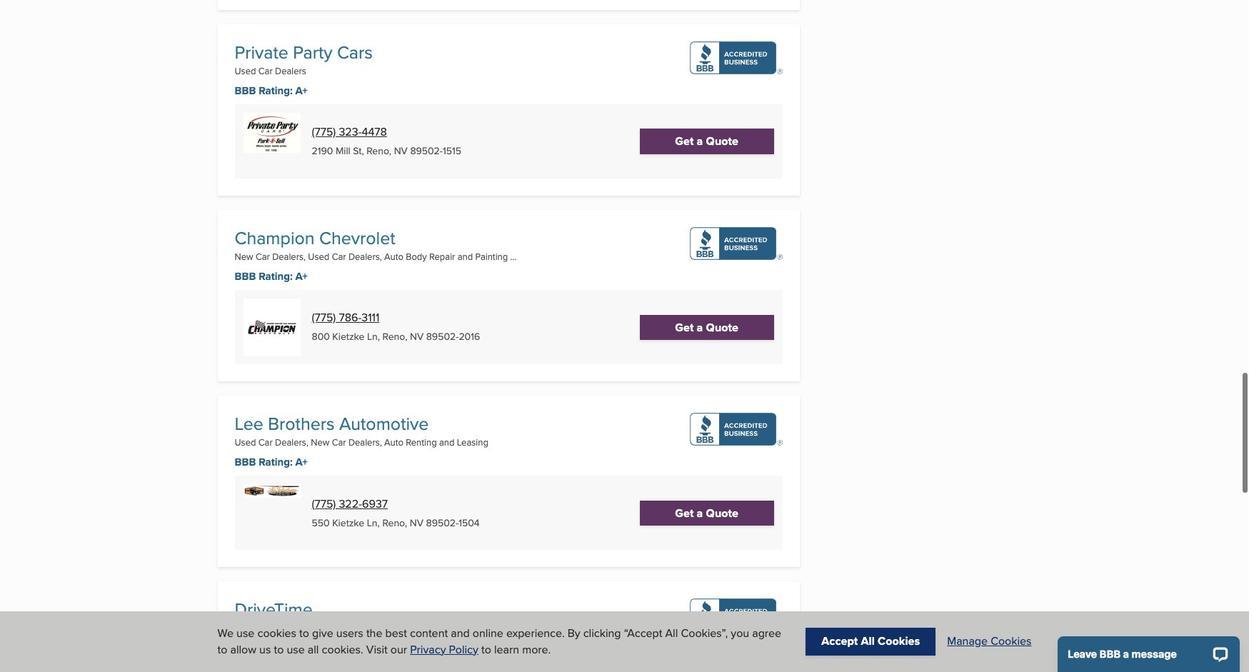 Task type: locate. For each thing, give the bounding box(es) containing it.
used right we
[[235, 622, 256, 635]]

0 vertical spatial nv
[[394, 144, 408, 158]]

reno, inside "(775) 786-3111 800 kietzke ln , reno, nv 89502-2016"
[[383, 330, 407, 344]]

800
[[312, 330, 330, 344]]

2 auto from the top
[[384, 436, 403, 449]]

cookies right 'accept'
[[878, 633, 920, 650]]

used inside private party cars used car dealers bbb rating: a+
[[235, 64, 256, 77]]

3 rating: from the top
[[259, 455, 293, 470]]

online
[[473, 625, 503, 642]]

1 (775) from the top
[[312, 124, 336, 140]]

2 rating: from the top
[[259, 269, 293, 284]]

bbb down champion
[[235, 269, 256, 284]]

0 vertical spatial auto
[[384, 250, 403, 263]]

3 bbb from the top
[[235, 455, 256, 470]]

get
[[675, 133, 694, 150], [675, 319, 694, 335], [675, 505, 694, 521]]

a+ down the brothers on the bottom left
[[295, 455, 308, 470]]

accredited business image for private party cars
[[690, 41, 783, 74]]

, down 6937 on the left bottom of the page
[[378, 515, 380, 530]]

0 vertical spatial ln
[[367, 330, 378, 344]]

rating: down champion
[[259, 269, 293, 284]]

brothers
[[268, 411, 335, 437]]

by
[[568, 625, 580, 642]]

3111
[[362, 310, 380, 326]]

used inside the lee brothers automotive used car dealers, new car dealers, auto renting and leasing bbb rating: a+
[[235, 436, 256, 449]]

kietzke inside "(775) 786-3111 800 kietzke ln , reno, nv 89502-2016"
[[332, 330, 364, 344]]

all inside button
[[861, 633, 875, 650]]

1 accredited business image from the top
[[690, 41, 783, 74]]

learn
[[494, 641, 519, 658]]

89502- inside "(775) 786-3111 800 kietzke ln , reno, nv 89502-2016"
[[426, 330, 459, 344]]

kietzke down 786-
[[332, 330, 364, 344]]

1 vertical spatial ln
[[367, 515, 378, 530]]

to
[[299, 625, 309, 642], [217, 641, 227, 658], [274, 641, 284, 658], [481, 641, 491, 658]]

use
[[236, 625, 255, 642], [287, 641, 305, 658]]

1 horizontal spatial use
[[287, 641, 305, 658]]

0 vertical spatial new
[[235, 250, 253, 263]]

89502-
[[410, 144, 443, 158], [426, 330, 459, 344], [426, 515, 459, 530]]

2 vertical spatial a
[[697, 505, 703, 521]]

2 get a quote link from the top
[[640, 315, 774, 340]]

reno, for champion chevrolet
[[383, 330, 407, 344]]

0 horizontal spatial cookies
[[878, 633, 920, 650]]

auto left renting in the bottom of the page
[[384, 436, 403, 449]]

privacy
[[410, 641, 446, 658]]

0 vertical spatial get
[[675, 133, 694, 150]]

1 kietzke from the top
[[332, 330, 364, 344]]

experience.
[[506, 625, 565, 642]]

rating: right the allow
[[259, 640, 293, 656]]

2 get a quote from the top
[[675, 319, 739, 335]]

kietzke
[[332, 330, 364, 344], [332, 515, 364, 530]]

get a quote link
[[640, 129, 774, 154], [640, 315, 774, 340], [640, 501, 774, 526]]

cookies
[[878, 633, 920, 650], [991, 633, 1032, 650]]

and inside champion chevrolet new car dealers, used car dealers, auto body repair and painting ... bbb rating: a+
[[458, 250, 473, 263]]

1 bbb from the top
[[235, 83, 256, 99]]

content
[[410, 625, 448, 642]]

manage cookies button
[[947, 633, 1032, 650]]

2 accredited business image from the top
[[690, 227, 783, 260]]

you
[[731, 625, 749, 642]]

quote for private party cars
[[706, 133, 739, 150]]

1 horizontal spatial all
[[861, 633, 875, 650]]

0 vertical spatial ,
[[362, 144, 364, 158]]

and inside the lee brothers automotive used car dealers, new car dealers, auto renting and leasing bbb rating: a+
[[439, 436, 455, 449]]

a+
[[295, 83, 308, 99], [295, 269, 308, 284], [295, 455, 308, 470], [295, 640, 308, 656]]

2 vertical spatial quote
[[706, 505, 739, 521]]

reno, for private party cars
[[367, 144, 391, 158]]

0 vertical spatial 89502-
[[410, 144, 443, 158]]

0 vertical spatial kietzke
[[332, 330, 364, 344]]

2 vertical spatial get a quote link
[[640, 501, 774, 526]]

1 vertical spatial get a quote link
[[640, 315, 774, 340]]

ln
[[367, 330, 378, 344], [367, 515, 378, 530]]

manage cookies
[[947, 633, 1032, 650]]

a for private party cars
[[697, 133, 703, 150]]

(775) up '2190'
[[312, 124, 336, 140]]

1 get a quote link from the top
[[640, 129, 774, 154]]

dealers, right lee
[[275, 436, 308, 449]]

1 a+ from the top
[[295, 83, 308, 99]]

2 vertical spatial reno,
[[382, 515, 407, 530]]

we use cookies to give users the best content and online experience. by clicking "accept all cookies", you agree to allow us to use all cookies. visit our
[[217, 625, 781, 658]]

2 ln from the top
[[367, 515, 378, 530]]

2 vertical spatial nv
[[410, 515, 424, 530]]

chevrolet
[[319, 225, 395, 251]]

get a quote link for champion chevrolet
[[640, 315, 774, 340]]

nv
[[394, 144, 408, 158], [410, 330, 424, 344], [410, 515, 424, 530]]

1 vertical spatial and
[[439, 436, 455, 449]]

0 vertical spatial quote
[[706, 133, 739, 150]]

kietzke down (775) 322-6937 link
[[332, 515, 364, 530]]

3 a from the top
[[697, 505, 703, 521]]

4 bbb from the top
[[235, 640, 256, 656]]

1 vertical spatial ,
[[378, 330, 380, 344]]

bbb down lee
[[235, 455, 256, 470]]

1 vertical spatial kietzke
[[332, 515, 364, 530]]

bbb inside private party cars used car dealers bbb rating: a+
[[235, 83, 256, 99]]

our
[[391, 641, 407, 658]]

private
[[235, 39, 288, 65]]

1 vertical spatial (775)
[[312, 310, 336, 326]]

rating: down 'dealers'
[[259, 83, 293, 99]]

1 horizontal spatial cookies
[[991, 633, 1032, 650]]

2190
[[312, 144, 333, 158]]

bbb
[[235, 83, 256, 99], [235, 269, 256, 284], [235, 455, 256, 470], [235, 640, 256, 656]]

kietzke inside "(775) 322-6937 550 kietzke ln , reno, nv 89502-1504"
[[332, 515, 364, 530]]

use left "all"
[[287, 641, 305, 658]]

auto
[[384, 250, 403, 263], [384, 436, 403, 449]]

4 a+ from the top
[[295, 640, 308, 656]]

, inside "(775) 322-6937 550 kietzke ln , reno, nv 89502-1504"
[[378, 515, 380, 530]]

3 get from the top
[[675, 505, 694, 521]]

nv left 2016
[[410, 330, 424, 344]]

reno, inside (775) 323-4478 2190 mill st , reno, nv 89502-1515
[[367, 144, 391, 158]]

3 (775) from the top
[[312, 495, 336, 512]]

ln inside "(775) 786-3111 800 kietzke ln , reno, nv 89502-2016"
[[367, 330, 378, 344]]

1 vertical spatial new
[[311, 436, 329, 449]]

quote
[[706, 133, 739, 150], [706, 319, 739, 335], [706, 505, 739, 521]]

cookies",
[[681, 625, 728, 642]]

get a quote link for lee brothers automotive
[[640, 501, 774, 526]]

, for champion chevrolet
[[378, 330, 380, 344]]

nv right st
[[394, 144, 408, 158]]

2 quote from the top
[[706, 319, 739, 335]]

1 vertical spatial a
[[697, 319, 703, 335]]

1 quote from the top
[[706, 133, 739, 150]]

accredited business image
[[690, 41, 783, 74], [690, 227, 783, 260], [690, 413, 783, 446], [690, 599, 783, 632]]

0 vertical spatial a
[[697, 133, 703, 150]]

and right repair
[[458, 250, 473, 263]]

nv inside (775) 323-4478 2190 mill st , reno, nv 89502-1515
[[394, 144, 408, 158]]

car
[[258, 64, 273, 77], [256, 250, 270, 263], [332, 250, 346, 263], [258, 436, 273, 449], [332, 436, 346, 449], [258, 622, 273, 635], [311, 622, 325, 635], [363, 622, 378, 635]]

a+ down "champion chevrolet" link
[[295, 269, 308, 284]]

ln down 3111
[[367, 330, 378, 344]]

2 a+ from the top
[[295, 269, 308, 284]]

and right renting in the bottom of the page
[[439, 436, 455, 449]]

0 vertical spatial reno,
[[367, 144, 391, 158]]

used
[[235, 64, 256, 77], [308, 250, 329, 263], [235, 436, 256, 449], [235, 622, 256, 635]]

2 vertical spatial and
[[451, 625, 470, 642]]

89502- inside (775) 323-4478 2190 mill st , reno, nv 89502-1515
[[410, 144, 443, 158]]

1 rating: from the top
[[259, 83, 293, 99]]

use right we
[[236, 625, 255, 642]]

1 a from the top
[[697, 133, 703, 150]]

cookies right manage
[[991, 633, 1032, 650]]

1 get from the top
[[675, 133, 694, 150]]

nv for champion chevrolet
[[410, 330, 424, 344]]

party
[[293, 39, 332, 65]]

1 vertical spatial get a quote
[[675, 319, 739, 335]]

1 vertical spatial nv
[[410, 330, 424, 344]]

1515
[[443, 144, 461, 158]]

1 vertical spatial auto
[[384, 436, 403, 449]]

rating: down the brothers on the bottom left
[[259, 455, 293, 470]]

manage
[[947, 633, 988, 650]]

nv for lee brothers automotive
[[410, 515, 424, 530]]

reno,
[[367, 144, 391, 158], [383, 330, 407, 344], [382, 515, 407, 530]]

,
[[362, 144, 364, 158], [378, 330, 380, 344], [378, 515, 380, 530]]

all
[[665, 625, 678, 642], [861, 633, 875, 650]]

, down 3111
[[378, 330, 380, 344]]

2 vertical spatial ,
[[378, 515, 380, 530]]

rating: inside private party cars used car dealers bbb rating: a+
[[259, 83, 293, 99]]

4478
[[362, 124, 387, 140]]

(775) for chevrolet
[[312, 310, 336, 326]]

to right us
[[274, 641, 284, 658]]

(775) up 550
[[312, 495, 336, 512]]

nv inside "(775) 786-3111 800 kietzke ln , reno, nv 89502-2016"
[[410, 330, 424, 344]]

0 horizontal spatial all
[[665, 625, 678, 642]]

2 cookies from the left
[[991, 633, 1032, 650]]

ln inside "(775) 322-6937 550 kietzke ln , reno, nv 89502-1504"
[[367, 515, 378, 530]]

a+ down 'dealers'
[[295, 83, 308, 99]]

a
[[697, 133, 703, 150], [697, 319, 703, 335], [697, 505, 703, 521]]

bbb left us
[[235, 640, 256, 656]]

ln down 6937 on the left bottom of the page
[[367, 515, 378, 530]]

get a quote for private party cars
[[675, 133, 739, 150]]

reno, inside "(775) 322-6937 550 kietzke ln , reno, nv 89502-1504"
[[382, 515, 407, 530]]

3 get a quote from the top
[[675, 505, 739, 521]]

2 get from the top
[[675, 319, 694, 335]]

(775)
[[312, 124, 336, 140], [312, 310, 336, 326], [312, 495, 336, 512]]

2 (775) from the top
[[312, 310, 336, 326]]

bbb down the private
[[235, 83, 256, 99]]

323-
[[339, 124, 362, 140]]

89502- inside "(775) 322-6937 550 kietzke ln , reno, nv 89502-1504"
[[426, 515, 459, 530]]

1 vertical spatial reno,
[[383, 330, 407, 344]]

89502- for private party cars
[[410, 144, 443, 158]]

3 quote from the top
[[706, 505, 739, 521]]

auto left body
[[384, 250, 403, 263]]

new
[[235, 250, 253, 263], [311, 436, 329, 449]]

1 get a quote from the top
[[675, 133, 739, 150]]

used left 'dealers'
[[235, 64, 256, 77]]

drivetime link
[[235, 597, 313, 622]]

(775) inside "(775) 786-3111 800 kietzke ln , reno, nv 89502-2016"
[[312, 310, 336, 326]]

all right 'accept'
[[861, 633, 875, 650]]

3 a+ from the top
[[295, 455, 308, 470]]

rating:
[[259, 83, 293, 99], [259, 269, 293, 284], [259, 455, 293, 470], [259, 640, 293, 656]]

0 vertical spatial (775)
[[312, 124, 336, 140]]

2 vertical spatial 89502-
[[426, 515, 459, 530]]

users
[[336, 625, 363, 642]]

cookies.
[[322, 641, 363, 658]]

accredited business image for lee brothers automotive
[[690, 413, 783, 446]]

2 vertical spatial get
[[675, 505, 694, 521]]

6937
[[362, 495, 388, 512]]

get a quote for champion chevrolet
[[675, 319, 739, 335]]

(775) 323-4478 link
[[312, 124, 387, 140]]

(775) up 800
[[312, 310, 336, 326]]

"accept
[[624, 625, 662, 642]]

1 horizontal spatial new
[[311, 436, 329, 449]]

and
[[458, 250, 473, 263], [439, 436, 455, 449], [451, 625, 470, 642]]

renting
[[406, 436, 437, 449]]

3 accredited business image from the top
[[690, 413, 783, 446]]

2 bbb from the top
[[235, 269, 256, 284]]

0 horizontal spatial new
[[235, 250, 253, 263]]

, right mill
[[362, 144, 364, 158]]

used left the brothers on the bottom left
[[235, 436, 256, 449]]

3 get a quote link from the top
[[640, 501, 774, 526]]

1 ln from the top
[[367, 330, 378, 344]]

cookies
[[257, 625, 296, 642]]

1 cookies from the left
[[878, 633, 920, 650]]

nv left 1504
[[410, 515, 424, 530]]

nv inside "(775) 322-6937 550 kietzke ln , reno, nv 89502-1504"
[[410, 515, 424, 530]]

, inside (775) 323-4478 2190 mill st , reno, nv 89502-1515
[[362, 144, 364, 158]]

0 vertical spatial and
[[458, 250, 473, 263]]

4 accredited business image from the top
[[690, 599, 783, 632]]

2 kietzke from the top
[[332, 515, 364, 530]]

all right '"accept'
[[665, 625, 678, 642]]

get a quote for lee brothers automotive
[[675, 505, 739, 521]]

and left online at the left of page
[[451, 625, 470, 642]]

2 vertical spatial (775)
[[312, 495, 336, 512]]

private party cars link
[[235, 39, 373, 65]]

(775) inside "(775) 322-6937 550 kietzke ln , reno, nv 89502-1504"
[[312, 495, 336, 512]]

all inside we use cookies to give users the best content and online experience. by clicking "accept all cookies", you agree to allow us to use all cookies. visit our
[[665, 625, 678, 642]]

1 auto from the top
[[384, 250, 403, 263]]

1 vertical spatial quote
[[706, 319, 739, 335]]

, inside "(775) 786-3111 800 kietzke ln , reno, nv 89502-2016"
[[378, 330, 380, 344]]

2 a from the top
[[697, 319, 703, 335]]

get a quote
[[675, 133, 739, 150], [675, 319, 739, 335], [675, 505, 739, 521]]

a+ left "all"
[[295, 640, 308, 656]]

1 vertical spatial get
[[675, 319, 694, 335]]

allow
[[230, 641, 256, 658]]

(775) inside (775) 323-4478 2190 mill st , reno, nv 89502-1515
[[312, 124, 336, 140]]

0 vertical spatial get a quote
[[675, 133, 739, 150]]

0 vertical spatial get a quote link
[[640, 129, 774, 154]]

used up (775) 786-3111 link
[[308, 250, 329, 263]]

1 vertical spatial 89502-
[[426, 330, 459, 344]]

2 vertical spatial get a quote
[[675, 505, 739, 521]]



Task type: describe. For each thing, give the bounding box(es) containing it.
and inside we use cookies to give users the best content and online experience. by clicking "accept all cookies", you agree to allow us to use all cookies. visit our
[[451, 625, 470, 642]]

new inside the lee brothers automotive used car dealers, new car dealers, auto renting and leasing bbb rating: a+
[[311, 436, 329, 449]]

rating: inside the lee brothers automotive used car dealers, new car dealers, auto renting and leasing bbb rating: a+
[[259, 455, 293, 470]]

dealers, up bbb rating: a+
[[275, 622, 308, 635]]

786-
[[339, 310, 362, 326]]

painting
[[475, 250, 508, 263]]

accept all cookies
[[822, 633, 920, 650]]

ln for brothers
[[367, 515, 378, 530]]

0 horizontal spatial use
[[236, 625, 255, 642]]

repair
[[429, 250, 455, 263]]

kietzke for chevrolet
[[332, 330, 364, 344]]

get for private party cars
[[675, 133, 694, 150]]

privacy policy to learn more.
[[410, 641, 551, 658]]

ln for chevrolet
[[367, 330, 378, 344]]

drivetime
[[235, 597, 313, 622]]

used inside champion chevrolet new car dealers, used car dealers, auto body repair and painting ... bbb rating: a+
[[308, 250, 329, 263]]

lee brothers automotive link
[[235, 411, 429, 437]]

quote for lee brothers automotive
[[706, 505, 739, 521]]

best
[[385, 625, 407, 642]]

cookies inside 'button'
[[991, 633, 1032, 650]]

dealers, left renting in the bottom of the page
[[348, 436, 382, 449]]

cookies inside button
[[878, 633, 920, 650]]

us
[[259, 641, 271, 658]]

champion chevrolet new car dealers, used car dealers, auto body repair and painting ... bbb rating: a+
[[235, 225, 517, 284]]

give
[[312, 625, 333, 642]]

(775) for party
[[312, 124, 336, 140]]

champion
[[235, 225, 315, 251]]

89502- for champion chevrolet
[[426, 330, 459, 344]]

drivetime used car dealers, car dealers, car buying
[[235, 597, 408, 635]]

private party cars used car dealers bbb rating: a+
[[235, 39, 373, 99]]

leasing
[[457, 436, 488, 449]]

to left learn
[[481, 641, 491, 658]]

body
[[406, 250, 427, 263]]

clicking
[[583, 625, 621, 642]]

(775) 322-6937 link
[[312, 495, 388, 512]]

(775) for brothers
[[312, 495, 336, 512]]

dealers
[[275, 64, 306, 77]]

rating: inside champion chevrolet new car dealers, used car dealers, auto body repair and painting ... bbb rating: a+
[[259, 269, 293, 284]]

4 rating: from the top
[[259, 640, 293, 656]]

visit
[[366, 641, 388, 658]]

new inside champion chevrolet new car dealers, used car dealers, auto body repair and painting ... bbb rating: a+
[[235, 250, 253, 263]]

champion chevrolet link
[[235, 225, 395, 251]]

dealers, up the "cookies."
[[327, 622, 361, 635]]

get a quote link for private party cars
[[640, 129, 774, 154]]

used inside drivetime used car dealers, car dealers, car buying
[[235, 622, 256, 635]]

policy
[[449, 641, 478, 658]]

get for lee brothers automotive
[[675, 505, 694, 521]]

(775) 786-3111 800 kietzke ln , reno, nv 89502-2016
[[312, 310, 480, 344]]

auto inside the lee brothers automotive used car dealers, new car dealers, auto renting and leasing bbb rating: a+
[[384, 436, 403, 449]]

a+ inside private party cars used car dealers bbb rating: a+
[[295, 83, 308, 99]]

(775) 786-3111 link
[[312, 310, 380, 326]]

a for lee brothers automotive
[[697, 505, 703, 521]]

buying
[[380, 622, 408, 635]]

accept all cookies button
[[806, 628, 936, 656]]

and for lee brothers automotive
[[439, 436, 455, 449]]

lee brothers automotive used car dealers, new car dealers, auto renting and leasing bbb rating: a+
[[235, 411, 488, 470]]

2016
[[459, 330, 480, 344]]

automotive
[[339, 411, 429, 437]]

to left the allow
[[217, 641, 227, 658]]

, for lee brothers automotive
[[378, 515, 380, 530]]

bbb inside champion chevrolet new car dealers, used car dealers, auto body repair and painting ... bbb rating: a+
[[235, 269, 256, 284]]

we
[[217, 625, 234, 642]]

mill
[[336, 144, 350, 158]]

cars
[[337, 39, 373, 65]]

accredited business image for champion chevrolet
[[690, 227, 783, 260]]

reno, for lee brothers automotive
[[382, 515, 407, 530]]

to left give
[[299, 625, 309, 642]]

a for champion chevrolet
[[697, 319, 703, 335]]

550
[[312, 515, 330, 530]]

a+ inside champion chevrolet new car dealers, used car dealers, auto body repair and painting ... bbb rating: a+
[[295, 269, 308, 284]]

quote for champion chevrolet
[[706, 319, 739, 335]]

dealers, left body
[[348, 250, 382, 263]]

all
[[308, 641, 319, 658]]

the
[[366, 625, 382, 642]]

more.
[[522, 641, 551, 658]]

accept
[[822, 633, 858, 650]]

and for champion chevrolet
[[458, 250, 473, 263]]

bbb inside the lee brothers automotive used car dealers, new car dealers, auto renting and leasing bbb rating: a+
[[235, 455, 256, 470]]

bbb rating: a+
[[235, 640, 308, 656]]

nv for private party cars
[[394, 144, 408, 158]]

(775) 323-4478 2190 mill st , reno, nv 89502-1515
[[312, 124, 461, 158]]

...
[[510, 250, 517, 263]]

kietzke for brothers
[[332, 515, 364, 530]]

lee
[[235, 411, 263, 437]]

agree
[[752, 625, 781, 642]]

, for private party cars
[[362, 144, 364, 158]]

car inside private party cars used car dealers bbb rating: a+
[[258, 64, 273, 77]]

dealers, left chevrolet
[[272, 250, 306, 263]]

322-
[[339, 495, 362, 512]]

a+ inside the lee brothers automotive used car dealers, new car dealers, auto renting and leasing bbb rating: a+
[[295, 455, 308, 470]]

1504
[[459, 515, 480, 530]]

get for champion chevrolet
[[675, 319, 694, 335]]

privacy policy link
[[410, 641, 478, 658]]

st
[[353, 144, 362, 158]]

auto inside champion chevrolet new car dealers, used car dealers, auto body repair and painting ... bbb rating: a+
[[384, 250, 403, 263]]

accredited business image for drivetime
[[690, 599, 783, 632]]

89502- for lee brothers automotive
[[426, 515, 459, 530]]

(775) 322-6937 550 kietzke ln , reno, nv 89502-1504
[[312, 495, 480, 530]]



Task type: vqa. For each thing, say whether or not it's contained in the screenshot.


